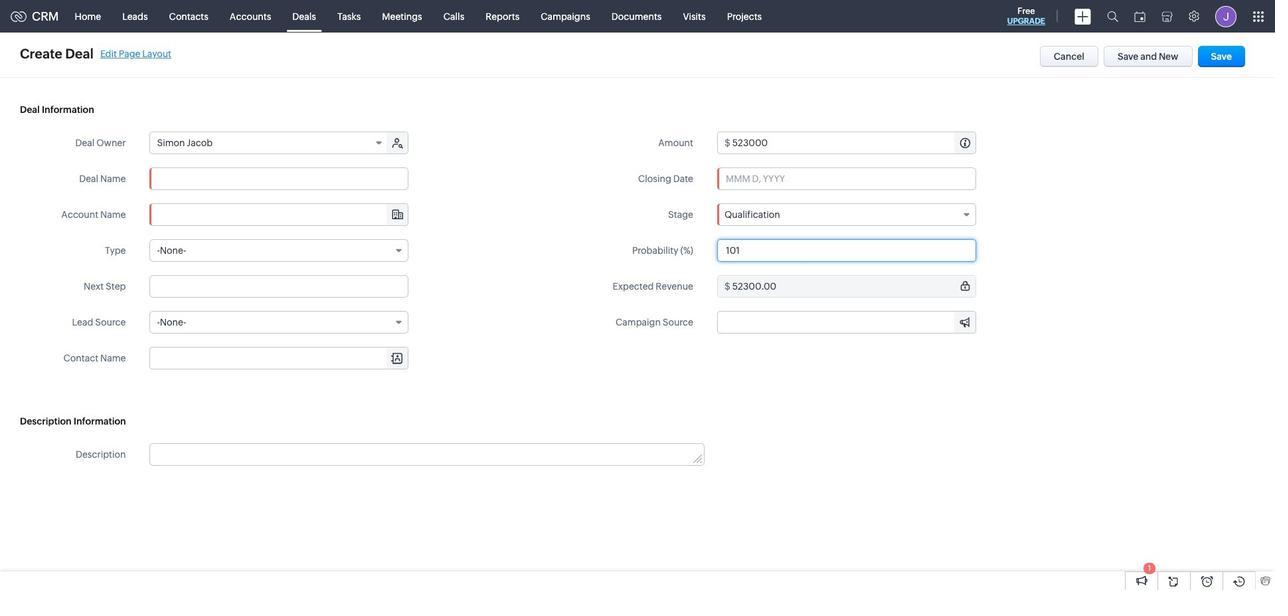 Task type: describe. For each thing, give the bounding box(es) containing it.
calendar image
[[1135, 11, 1146, 22]]

search image
[[1108, 11, 1119, 22]]



Task type: locate. For each thing, give the bounding box(es) containing it.
search element
[[1100, 0, 1127, 33]]

profile element
[[1208, 0, 1245, 32]]

create menu image
[[1075, 8, 1092, 24]]

None field
[[150, 132, 388, 153], [718, 203, 977, 226], [150, 204, 408, 225], [150, 239, 409, 262], [150, 311, 409, 334], [718, 312, 976, 333], [150, 347, 408, 369], [150, 132, 388, 153], [718, 203, 977, 226], [150, 204, 408, 225], [150, 239, 409, 262], [150, 311, 409, 334], [718, 312, 976, 333], [150, 347, 408, 369]]

profile image
[[1216, 6, 1237, 27]]

logo image
[[11, 11, 27, 22]]

MMM D, YYYY text field
[[718, 167, 977, 190]]

create menu element
[[1067, 0, 1100, 32]]

None text field
[[733, 132, 976, 153], [150, 167, 409, 190], [150, 275, 409, 298], [733, 276, 976, 297], [150, 444, 704, 465], [733, 132, 976, 153], [150, 167, 409, 190], [150, 275, 409, 298], [733, 276, 976, 297], [150, 444, 704, 465]]

None text field
[[150, 204, 408, 225], [718, 239, 977, 262], [718, 312, 976, 333], [150, 204, 408, 225], [718, 239, 977, 262], [718, 312, 976, 333]]



Task type: vqa. For each thing, say whether or not it's contained in the screenshot.
Description for Description Information
no



